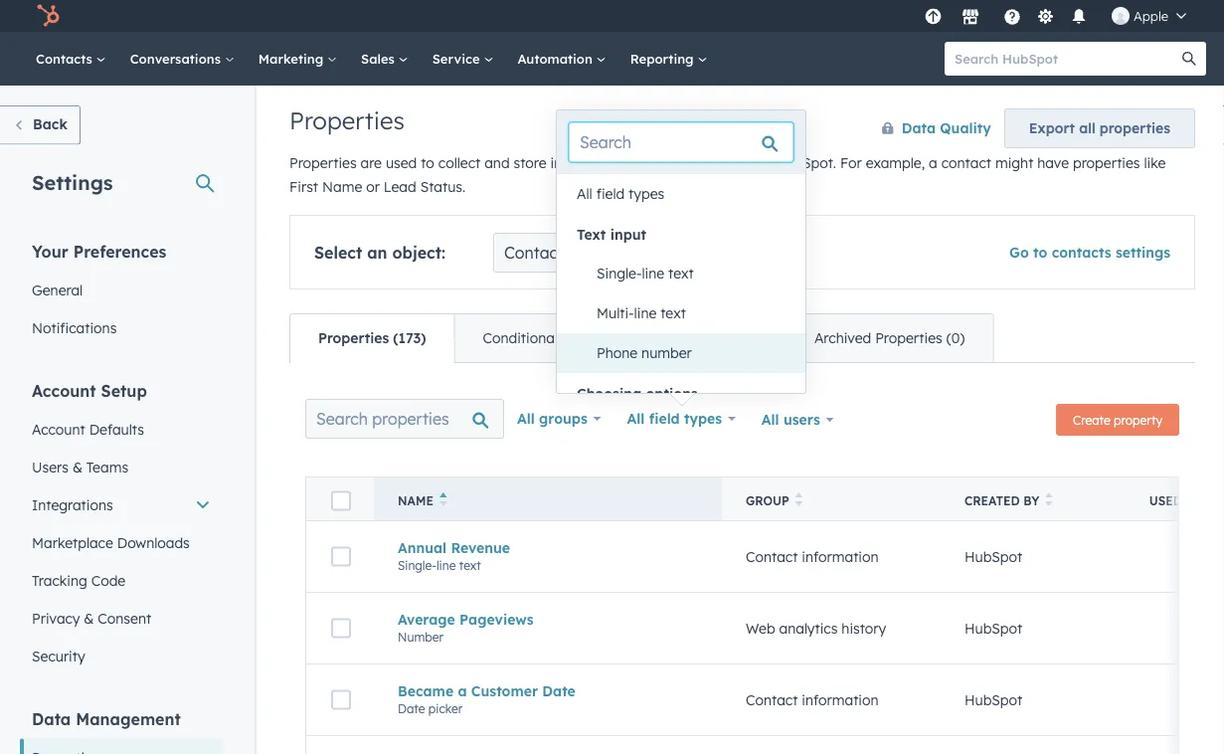 Task type: vqa. For each thing, say whether or not it's contained in the screenshot.


Task type: locate. For each thing, give the bounding box(es) containing it.
go to contacts settings button
[[1010, 244, 1171, 261]]

field down 'options'
[[649, 410, 680, 427]]

a inside properties are used to collect and store information about your records in hubspot. for example, a contact might have properties like first name or lead status.
[[929, 154, 938, 172]]

single-
[[597, 265, 642, 282], [398, 558, 437, 573]]

settings
[[1116, 244, 1171, 261]]

account up account defaults
[[32, 381, 96, 401]]

help button
[[996, 0, 1030, 32]]

service
[[433, 50, 484, 67]]

settings link
[[1034, 5, 1059, 26]]

properties left (173) on the top left of page
[[318, 329, 389, 347]]

field up the text input
[[597, 185, 625, 203]]

all for all field types popup button
[[627, 410, 645, 427]]

group button
[[722, 477, 941, 521]]

data up example,
[[902, 119, 936, 137]]

account for account defaults
[[32, 420, 85, 438]]

customer
[[471, 682, 538, 700]]

1 vertical spatial hubspot
[[965, 620, 1023, 637]]

press to sort. element right group
[[796, 493, 803, 509]]

tab panel
[[290, 362, 1225, 754]]

all
[[1080, 119, 1096, 137]]

used
[[386, 154, 417, 172]]

1 vertical spatial text
[[661, 304, 687, 322]]

& right privacy
[[84, 609, 94, 627]]

property right create at the bottom
[[1115, 412, 1163, 427]]

0 vertical spatial to
[[421, 154, 435, 172]]

0 horizontal spatial &
[[73, 458, 83, 476]]

search search field up all field types button
[[569, 122, 794, 162]]

line down annual
[[437, 558, 456, 573]]

users & teams link
[[20, 448, 223, 486]]

1 vertical spatial property
[[1115, 412, 1163, 427]]

0 vertical spatial contact
[[505, 243, 564, 263]]

1 vertical spatial &
[[84, 609, 94, 627]]

single- inside annual revenue single-line text
[[398, 558, 437, 573]]

text input button
[[557, 218, 806, 251]]

0 vertical spatial a
[[929, 154, 938, 172]]

1 horizontal spatial property
[[1115, 412, 1163, 427]]

text down revenue
[[459, 558, 481, 573]]

group
[[746, 494, 790, 508]]

1 vertical spatial contact
[[746, 548, 798, 565]]

0 vertical spatial &
[[73, 458, 83, 476]]

field inside button
[[597, 185, 625, 203]]

properties
[[290, 105, 405, 135], [290, 154, 357, 172], [318, 329, 389, 347], [876, 329, 943, 347]]

contact down web on the right
[[746, 691, 798, 709]]

data down security
[[32, 709, 71, 729]]

hubspot for date
[[965, 691, 1023, 709]]

1 horizontal spatial name
[[398, 494, 434, 508]]

contact down group
[[746, 548, 798, 565]]

1 horizontal spatial to
[[1034, 244, 1048, 261]]

name inside button
[[398, 494, 434, 508]]

settings
[[32, 170, 113, 195]]

1 account from the top
[[32, 381, 96, 401]]

export all properties
[[1030, 119, 1171, 137]]

1 vertical spatial account
[[32, 420, 85, 438]]

1 vertical spatial all field types
[[627, 410, 723, 427]]

to right used
[[421, 154, 435, 172]]

logic
[[623, 329, 654, 347]]

1 hubspot from the top
[[965, 548, 1023, 565]]

1 horizontal spatial &
[[84, 609, 94, 627]]

1 vertical spatial types
[[685, 410, 723, 427]]

name left ascending sort. press to sort descending. element
[[398, 494, 434, 508]]

data management element
[[20, 708, 223, 754]]

properties inside properties are used to collect and store information about your records in hubspot. for example, a contact might have properties like first name or lead status.
[[1074, 154, 1141, 172]]

all field types up input
[[577, 185, 665, 203]]

phone
[[597, 344, 638, 362]]

0 vertical spatial single-
[[597, 265, 642, 282]]

line inside single-line text button
[[642, 265, 665, 282]]

preferences
[[73, 241, 167, 261]]

0 vertical spatial account
[[32, 381, 96, 401]]

0 horizontal spatial to
[[421, 154, 435, 172]]

1 horizontal spatial single-
[[597, 265, 642, 282]]

multi-line text
[[597, 304, 687, 322]]

became a customer date date picker
[[398, 682, 576, 716]]

lead
[[384, 178, 417, 196]]

web analytics history
[[746, 620, 887, 637]]

conditional property logic
[[483, 329, 654, 347]]

press to sort. element for group
[[796, 493, 803, 509]]

1 vertical spatial properties
[[1074, 154, 1141, 172]]

0 vertical spatial property
[[562, 329, 619, 347]]

single- down annual
[[398, 558, 437, 573]]

a left contact
[[929, 154, 938, 172]]

text
[[577, 226, 606, 243]]

search search field down (173) on the top left of page
[[305, 399, 505, 439]]

properties for properties are used to collect and store information about your records in hubspot. for example, a contact might have properties like first name or lead status.
[[290, 154, 357, 172]]

1 vertical spatial line
[[634, 304, 657, 322]]

list box containing all field types
[[557, 174, 806, 612]]

ascending sort. press to sort descending. element
[[440, 493, 447, 509]]

2 vertical spatial properties
[[569, 243, 645, 263]]

a inside became a customer date date picker
[[458, 682, 467, 700]]

& right users
[[73, 458, 83, 476]]

0 horizontal spatial date
[[398, 701, 425, 716]]

contact information down analytics
[[746, 691, 879, 709]]

notifications button
[[1063, 0, 1097, 32]]

property down multi-
[[562, 329, 619, 347]]

marketplace
[[32, 534, 113, 551]]

property inside button
[[1115, 412, 1163, 427]]

2 vertical spatial contact
[[746, 691, 798, 709]]

0 vertical spatial all field types
[[577, 185, 665, 203]]

create
[[1074, 412, 1111, 427]]

tab list
[[290, 313, 994, 363]]

text for multi-line text
[[661, 304, 687, 322]]

text for single-line text
[[669, 265, 694, 282]]

code
[[91, 572, 126, 589]]

1 press to sort. element from the left
[[796, 493, 803, 509]]

contact information down press to sort. image
[[746, 548, 879, 565]]

apple menu
[[919, 0, 1201, 32]]

contact left text
[[505, 243, 564, 263]]

1 vertical spatial contact information
[[746, 691, 879, 709]]

1 contact information from the top
[[746, 548, 879, 565]]

contact information for annual revenue
[[746, 548, 879, 565]]

hubspot for line
[[965, 548, 1023, 565]]

all up text
[[577, 185, 593, 203]]

1 vertical spatial to
[[1034, 244, 1048, 261]]

1 vertical spatial search search field
[[305, 399, 505, 439]]

name left or at top left
[[322, 178, 363, 196]]

2 vertical spatial line
[[437, 558, 456, 573]]

0 vertical spatial information
[[551, 154, 628, 172]]

all field types down 'options'
[[627, 410, 723, 427]]

properties (173) link
[[291, 314, 454, 362]]

2 press to sort. element from the left
[[1046, 493, 1054, 509]]

data inside button
[[902, 119, 936, 137]]

types down about
[[629, 185, 665, 203]]

1 horizontal spatial field
[[649, 410, 680, 427]]

contact information
[[746, 548, 879, 565], [746, 691, 879, 709]]

0 vertical spatial text
[[669, 265, 694, 282]]

example,
[[866, 154, 926, 172]]

single- down the text input
[[597, 265, 642, 282]]

contact for became a customer date
[[746, 691, 798, 709]]

back
[[33, 115, 68, 133]]

your preferences
[[32, 241, 167, 261]]

phone number button
[[577, 333, 806, 373]]

quality
[[941, 119, 992, 137]]

1 vertical spatial single-
[[398, 558, 437, 573]]

1 vertical spatial date
[[398, 701, 425, 716]]

hubspot link
[[24, 4, 75, 28]]

0 vertical spatial data
[[902, 119, 936, 137]]

integrations button
[[20, 486, 223, 524]]

0 vertical spatial contact information
[[746, 548, 879, 565]]

all
[[577, 185, 593, 203], [517, 410, 535, 427], [627, 410, 645, 427], [762, 411, 780, 428]]

hubspot.
[[776, 154, 837, 172]]

date
[[543, 682, 576, 700], [398, 701, 425, 716]]

information down history
[[802, 691, 879, 709]]

account up users
[[32, 420, 85, 438]]

properties left (0)
[[876, 329, 943, 347]]

created
[[965, 494, 1021, 508]]

date down became
[[398, 701, 425, 716]]

1 horizontal spatial press to sort. element
[[1046, 493, 1054, 509]]

0 horizontal spatial press to sort. element
[[796, 493, 803, 509]]

1 horizontal spatial a
[[929, 154, 938, 172]]

1 horizontal spatial data
[[902, 119, 936, 137]]

1 horizontal spatial date
[[543, 682, 576, 700]]

picker
[[429, 701, 463, 716]]

text down text input button
[[669, 265, 694, 282]]

line up logic
[[634, 304, 657, 322]]

a
[[929, 154, 938, 172], [458, 682, 467, 700]]

1 vertical spatial field
[[649, 410, 680, 427]]

notifications
[[32, 319, 117, 336]]

0 vertical spatial field
[[597, 185, 625, 203]]

text inside annual revenue single-line text
[[459, 558, 481, 573]]

data management
[[32, 709, 181, 729]]

3 hubspot from the top
[[965, 691, 1023, 709]]

contact properties
[[505, 243, 645, 263]]

properties
[[1100, 119, 1171, 137], [1074, 154, 1141, 172], [569, 243, 645, 263]]

press to sort. element inside "created by" button
[[1046, 493, 1054, 509]]

all down choosing options
[[627, 410, 645, 427]]

2 contact information from the top
[[746, 691, 879, 709]]

1 horizontal spatial types
[[685, 410, 723, 427]]

upgrade image
[[925, 8, 943, 26]]

a up picker
[[458, 682, 467, 700]]

2 account from the top
[[32, 420, 85, 438]]

security link
[[20, 637, 223, 675]]

properties inside properties (173) "link"
[[318, 329, 389, 347]]

0 horizontal spatial name
[[322, 178, 363, 196]]

in
[[760, 154, 772, 172]]

all left the groups
[[517, 410, 535, 427]]

types inside button
[[629, 185, 665, 203]]

average pageviews number
[[398, 611, 534, 645]]

line up multi-line text in the top of the page
[[642, 265, 665, 282]]

used in
[[1150, 494, 1202, 508]]

0 horizontal spatial single-
[[398, 558, 437, 573]]

properties inside properties are used to collect and store information about your records in hubspot. for example, a contact might have properties like first name or lead status.
[[290, 154, 357, 172]]

2 vertical spatial information
[[802, 691, 879, 709]]

text inside button
[[661, 304, 687, 322]]

all left 'users'
[[762, 411, 780, 428]]

press to sort. element
[[796, 493, 803, 509], [1046, 493, 1054, 509]]

Search search field
[[569, 122, 794, 162], [305, 399, 505, 439]]

or
[[366, 178, 380, 196]]

created by button
[[941, 477, 1120, 521]]

marketing link
[[247, 32, 349, 86]]

0 vertical spatial types
[[629, 185, 665, 203]]

information right the store
[[551, 154, 628, 172]]

hubspot image
[[36, 4, 60, 28]]

all field types button
[[557, 174, 806, 214]]

types down 'options'
[[685, 410, 723, 427]]

choosing
[[577, 385, 642, 403]]

0 vertical spatial hubspot
[[965, 548, 1023, 565]]

properties inside contact properties popup button
[[569, 243, 645, 263]]

contact for annual revenue
[[746, 548, 798, 565]]

text up number at the right of page
[[661, 304, 687, 322]]

tab list containing properties (173)
[[290, 313, 994, 363]]

0 vertical spatial line
[[642, 265, 665, 282]]

number
[[642, 344, 692, 362]]

1 vertical spatial name
[[398, 494, 434, 508]]

export
[[1030, 119, 1076, 137]]

press to sort. element for created by
[[1046, 493, 1054, 509]]

0 horizontal spatial data
[[32, 709, 71, 729]]

properties inside archived properties (0) 'link'
[[876, 329, 943, 347]]

all field types
[[577, 185, 665, 203], [627, 410, 723, 427]]

to right go
[[1034, 244, 1048, 261]]

line inside multi-line text button
[[634, 304, 657, 322]]

to
[[421, 154, 435, 172], [1034, 244, 1048, 261]]

2 vertical spatial hubspot
[[965, 691, 1023, 709]]

line inside annual revenue single-line text
[[437, 558, 456, 573]]

0 horizontal spatial types
[[629, 185, 665, 203]]

text inside button
[[669, 265, 694, 282]]

0 horizontal spatial property
[[562, 329, 619, 347]]

0 horizontal spatial a
[[458, 682, 467, 700]]

1 vertical spatial data
[[32, 709, 71, 729]]

properties inside export all properties button
[[1100, 119, 1171, 137]]

history
[[842, 620, 887, 637]]

all groups button
[[505, 399, 615, 439]]

0 vertical spatial properties
[[1100, 119, 1171, 137]]

select
[[314, 243, 362, 263]]

archived properties (0) link
[[786, 314, 993, 362]]

list box
[[557, 174, 806, 612]]

information down group button
[[802, 548, 879, 565]]

&
[[73, 458, 83, 476], [84, 609, 94, 627]]

tracking code
[[32, 572, 126, 589]]

data for data management
[[32, 709, 71, 729]]

0 horizontal spatial search search field
[[305, 399, 505, 439]]

privacy & consent
[[32, 609, 151, 627]]

date right customer
[[543, 682, 576, 700]]

0 vertical spatial name
[[322, 178, 363, 196]]

export all properties button
[[1005, 108, 1196, 148]]

multi-line text button
[[577, 294, 806, 333]]

properties up first
[[290, 154, 357, 172]]

conditional
[[483, 329, 558, 347]]

2 vertical spatial text
[[459, 558, 481, 573]]

properties up are at left
[[290, 105, 405, 135]]

all field types inside all field types button
[[577, 185, 665, 203]]

1 vertical spatial a
[[458, 682, 467, 700]]

1 horizontal spatial search search field
[[569, 122, 794, 162]]

web
[[746, 620, 776, 637]]

to inside properties are used to collect and store information about your records in hubspot. for example, a contact might have properties like first name or lead status.
[[421, 154, 435, 172]]

users
[[32, 458, 69, 476]]

press to sort. element inside group button
[[796, 493, 803, 509]]

0 horizontal spatial field
[[597, 185, 625, 203]]

go to contacts settings
[[1010, 244, 1171, 261]]

apple
[[1134, 7, 1169, 24]]

marketplaces image
[[962, 9, 980, 27]]

data for data quality
[[902, 119, 936, 137]]

single-line text
[[597, 265, 694, 282]]

& inside 'link'
[[84, 609, 94, 627]]

press to sort. element right by
[[1046, 493, 1054, 509]]

1 vertical spatial information
[[802, 548, 879, 565]]

multi-
[[597, 304, 634, 322]]

account for account setup
[[32, 381, 96, 401]]



Task type: describe. For each thing, give the bounding box(es) containing it.
conversations
[[130, 50, 225, 67]]

marketplace downloads link
[[20, 524, 223, 562]]

average
[[398, 611, 456, 628]]

became a customer date button
[[398, 682, 699, 700]]

notifications image
[[1071, 9, 1089, 27]]

contacts
[[1052, 244, 1112, 261]]

input
[[611, 226, 647, 243]]

create property button
[[1057, 404, 1180, 436]]

an
[[367, 243, 388, 263]]

contact information for became a customer date
[[746, 691, 879, 709]]

text input
[[577, 226, 647, 243]]

about
[[632, 154, 671, 172]]

bob builder image
[[1112, 7, 1130, 25]]

account defaults
[[32, 420, 144, 438]]

(0)
[[947, 329, 965, 347]]

all users
[[762, 411, 821, 428]]

conversations link
[[118, 32, 247, 86]]

types inside popup button
[[685, 410, 723, 427]]

might
[[996, 154, 1034, 172]]

sales
[[361, 50, 399, 67]]

general link
[[20, 271, 223, 309]]

information inside properties are used to collect and store information about your records in hubspot. for example, a contact might have properties like first name or lead status.
[[551, 154, 628, 172]]

go
[[1010, 244, 1030, 261]]

all users button
[[749, 399, 847, 441]]

settings image
[[1037, 8, 1055, 26]]

by
[[1024, 494, 1040, 508]]

account defaults link
[[20, 410, 223, 448]]

like
[[1145, 154, 1167, 172]]

2 hubspot from the top
[[965, 620, 1023, 637]]

account setup element
[[20, 380, 223, 675]]

annual revenue single-line text
[[398, 539, 511, 573]]

tracking
[[32, 572, 87, 589]]

press to sort. image
[[1046, 493, 1054, 506]]

line for multi-
[[634, 304, 657, 322]]

& for privacy
[[84, 609, 94, 627]]

all groups
[[517, 410, 588, 427]]

archived
[[815, 329, 872, 347]]

all inside button
[[577, 185, 593, 203]]

and
[[485, 154, 510, 172]]

contact
[[942, 154, 992, 172]]

users & teams
[[32, 458, 128, 476]]

automation
[[518, 50, 597, 67]]

0 vertical spatial search search field
[[569, 122, 794, 162]]

have
[[1038, 154, 1070, 172]]

reporting link
[[619, 32, 720, 86]]

contact inside contact properties popup button
[[505, 243, 564, 263]]

all field types inside all field types popup button
[[627, 410, 723, 427]]

Search HubSpot search field
[[945, 42, 1189, 76]]

used
[[1150, 494, 1183, 508]]

annual
[[398, 539, 447, 557]]

properties are used to collect and store information about your records in hubspot. for example, a contact might have properties like first name or lead status.
[[290, 154, 1167, 196]]

users
[[784, 411, 821, 428]]

information for annual revenue
[[802, 548, 879, 565]]

tab panel containing all groups
[[290, 362, 1225, 754]]

create property
[[1074, 412, 1163, 427]]

information for became a customer date
[[802, 691, 879, 709]]

number
[[398, 630, 444, 645]]

& for users
[[73, 458, 83, 476]]

upgrade link
[[921, 5, 946, 26]]

(173)
[[393, 329, 426, 347]]

store
[[514, 154, 547, 172]]

0 vertical spatial date
[[543, 682, 576, 700]]

consent
[[98, 609, 151, 627]]

all field types button
[[615, 399, 749, 439]]

marketplaces button
[[950, 0, 992, 32]]

property for conditional
[[562, 329, 619, 347]]

line for single-
[[642, 265, 665, 282]]

average pageviews button
[[398, 611, 699, 628]]

your preferences element
[[20, 240, 223, 347]]

first
[[290, 178, 318, 196]]

name inside properties are used to collect and store information about your records in hubspot. for example, a contact might have properties like first name or lead status.
[[322, 178, 363, 196]]

properties for properties (173)
[[318, 329, 389, 347]]

analytics
[[780, 620, 838, 637]]

setup
[[101, 381, 147, 401]]

marketing
[[259, 50, 327, 67]]

properties for properties
[[290, 105, 405, 135]]

search image
[[1183, 52, 1197, 66]]

choosing options button
[[557, 377, 806, 410]]

all for all groups popup button
[[517, 410, 535, 427]]

ascending sort. press to sort descending. image
[[440, 493, 447, 506]]

help image
[[1004, 9, 1022, 27]]

privacy
[[32, 609, 80, 627]]

object:
[[393, 243, 446, 263]]

property for create
[[1115, 412, 1163, 427]]

single-line text button
[[577, 254, 806, 294]]

contact properties button
[[494, 233, 744, 273]]

integrations
[[32, 496, 113, 513]]

your
[[32, 241, 68, 261]]

press to sort. image
[[796, 493, 803, 506]]

all for all users popup button
[[762, 411, 780, 428]]

choosing options
[[577, 385, 698, 403]]

single- inside button
[[597, 265, 642, 282]]

conditional property logic link
[[454, 314, 682, 362]]

privacy & consent link
[[20, 600, 223, 637]]

collect
[[439, 154, 481, 172]]

teams
[[86, 458, 128, 476]]

contacts
[[36, 50, 96, 67]]

field inside popup button
[[649, 410, 680, 427]]

name button
[[374, 477, 722, 521]]

service link
[[421, 32, 506, 86]]

back link
[[0, 105, 81, 145]]



